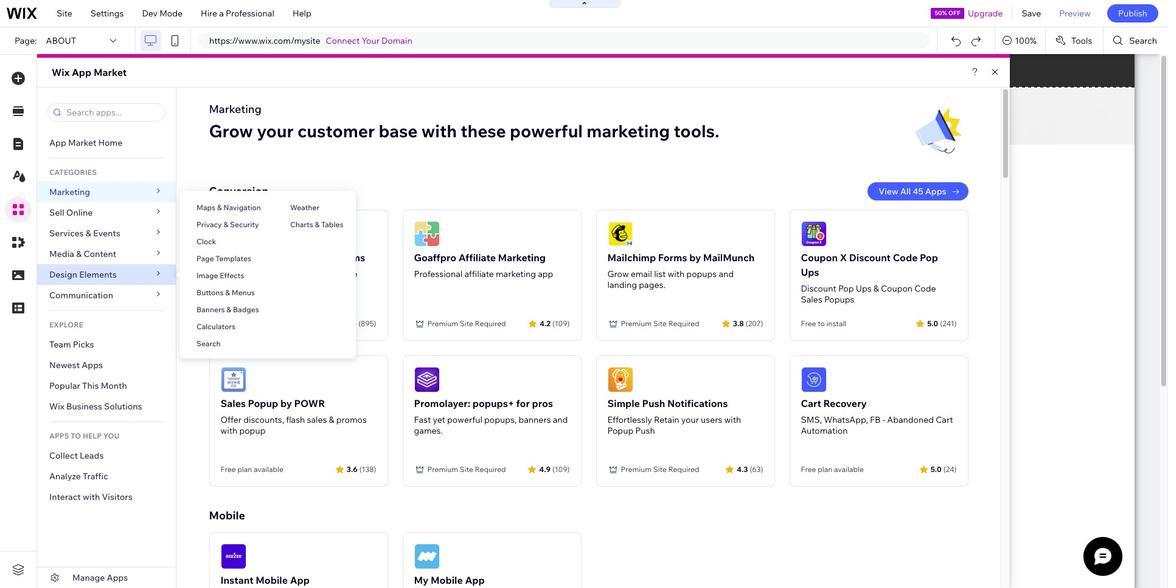 Task type: locate. For each thing, give the bounding box(es) containing it.
1 horizontal spatial mobile
[[256, 575, 288, 587]]

0 horizontal spatial coupon
[[801, 252, 838, 264]]

search inside button
[[1129, 35, 1157, 46]]

0 vertical spatial popup
[[248, 398, 278, 410]]

0 vertical spatial push
[[642, 398, 665, 410]]

0 horizontal spatial available
[[254, 465, 283, 475]]

with down traffic
[[83, 492, 100, 503]]

grow down mailchimp
[[608, 269, 629, 280]]

charts
[[290, 220, 313, 229]]

grow
[[209, 120, 253, 142], [608, 269, 629, 280]]

1 vertical spatial ups
[[801, 266, 819, 279]]

0 horizontal spatial professional
[[226, 8, 274, 19]]

marketing inside goaffpro affiliate marketing professional affiliate marketing app
[[498, 252, 546, 264]]

& right privacy
[[224, 220, 228, 229]]

1 vertical spatial and
[[553, 415, 568, 426]]

free
[[801, 319, 816, 329], [221, 465, 236, 475], [801, 465, 816, 475]]

and inside the mailchimp forms by mailmunch grow email list with popups and landing pages.
[[719, 269, 734, 280]]

0 horizontal spatial apps
[[82, 360, 103, 371]]

code
[[893, 252, 918, 264], [915, 284, 936, 294]]

2 vertical spatial ups
[[856, 284, 872, 294]]

by inside the mailchimp forms by mailmunch grow email list with popups and landing pages.
[[689, 252, 701, 264]]

goaffpro affiliate marketing professional affiliate marketing app
[[414, 252, 553, 280]]

1 horizontal spatial ups
[[801, 266, 819, 279]]

& inside coupon x discount code pop ups discount pop ups & coupon code sales popups
[[874, 284, 879, 294]]

promolayer:
[[414, 398, 470, 410]]

premium site required down retain
[[621, 465, 700, 475]]

premium site required for affiliate
[[427, 319, 506, 329]]

0 vertical spatial and
[[719, 269, 734, 280]]

search
[[1129, 35, 1157, 46], [197, 340, 221, 349]]

with right list
[[668, 269, 685, 280]]

2 vertical spatial apps
[[107, 573, 128, 584]]

services
[[49, 228, 84, 239]]

& left events
[[86, 228, 91, 239]]

available down automation
[[834, 465, 864, 475]]

smart
[[256, 252, 284, 264]]

0 horizontal spatial cart
[[801, 398, 821, 410]]

required down "popups"
[[668, 319, 700, 329]]

sales
[[307, 415, 327, 426]]

discount up to
[[801, 284, 836, 294]]

publish
[[1118, 8, 1148, 19]]

mobile for my mobile app
[[431, 575, 463, 587]]

market left home
[[68, 138, 96, 148]]

5.0 for pop
[[927, 319, 938, 328]]

games.
[[414, 426, 443, 437]]

0 horizontal spatial marketing
[[496, 269, 536, 280]]

required down the "popups," at the left
[[475, 465, 506, 475]]

ups
[[307, 252, 325, 264], [801, 266, 819, 279], [856, 284, 872, 294]]

discount right x
[[849, 252, 891, 264]]

1 horizontal spatial plan
[[818, 465, 833, 475]]

1 horizontal spatial your
[[681, 415, 699, 426]]

free plan available down popup on the left bottom
[[221, 465, 283, 475]]

1 forms from the left
[[336, 252, 365, 264]]

view
[[879, 186, 899, 197]]

0 vertical spatial wix
[[52, 66, 70, 78]]

0 vertical spatial grow
[[209, 120, 253, 142]]

1 vertical spatial your
[[681, 415, 699, 426]]

grow up conversion
[[209, 120, 253, 142]]

with left popup on the left bottom
[[221, 426, 237, 437]]

1 horizontal spatial by
[[689, 252, 701, 264]]

interact with visitors link
[[37, 487, 176, 508]]

with
[[421, 120, 457, 142], [668, 269, 685, 280], [724, 415, 741, 426], [221, 426, 237, 437], [83, 492, 100, 503]]

0 horizontal spatial plan
[[237, 465, 252, 475]]

flash
[[286, 415, 305, 426]]

marketing inside sidebar element
[[49, 187, 90, 198]]

marketing inside 'marketing grow your customer base with these powerful marketing tools.'
[[209, 102, 262, 116]]

required
[[281, 319, 313, 329], [475, 319, 506, 329], [668, 319, 700, 329], [475, 465, 506, 475], [668, 465, 700, 475]]

forms up 'the' on the left of page
[[336, 252, 365, 264]]

1 available from the left
[[254, 465, 283, 475]]

& right popups
[[874, 284, 879, 294]]

sales inside sales popup by powr offer discounts, flash sales & promos with popup
[[221, 398, 246, 410]]

menus
[[232, 288, 255, 298]]

wix inside sidebar element
[[49, 402, 64, 413]]

1 vertical spatial market
[[68, 138, 96, 148]]

apps right 45
[[925, 186, 946, 197]]

1 horizontal spatial discount
[[849, 252, 891, 264]]

push up retain
[[642, 398, 665, 410]]

email
[[221, 269, 242, 280]]

available down popup on the left bottom
[[254, 465, 283, 475]]

weather link
[[273, 198, 356, 218]]

categories
[[49, 168, 97, 177]]

market inside sidebar element
[[68, 138, 96, 148]]

2 forms from the left
[[658, 252, 687, 264]]

1 vertical spatial grow
[[608, 269, 629, 280]]

tables
[[321, 220, 343, 229]]

& for content
[[76, 249, 82, 260]]

forms up list
[[658, 252, 687, 264]]

free plan available for by
[[221, 465, 283, 475]]

popup inside simple push notifications effortlessly retain your users with popup push
[[608, 426, 634, 437]]

sales up to
[[801, 294, 822, 305]]

1 horizontal spatial free plan available
[[801, 465, 864, 475]]

& right sales
[[329, 415, 334, 426]]

plan down automation
[[818, 465, 833, 475]]

fast
[[414, 415, 431, 426]]

5.0 for fb
[[931, 465, 942, 474]]

professional down goaffpro
[[414, 269, 463, 280]]

powerful inside promolayer: popups+ for pros fast yet powerful popups, banners and games.
[[447, 415, 482, 426]]

0 horizontal spatial sales
[[221, 398, 246, 410]]

1 horizontal spatial apps
[[107, 573, 128, 584]]

cart right abandoned
[[936, 415, 953, 426]]

premium for fast
[[427, 465, 458, 475]]

5.0
[[927, 319, 938, 328], [931, 465, 942, 474]]

mobile right the my
[[431, 575, 463, 587]]

popup up the discounts,
[[248, 398, 278, 410]]

1 horizontal spatial professional
[[414, 269, 463, 280]]

0 horizontal spatial free plan available
[[221, 465, 283, 475]]

0 vertical spatial sales
[[801, 294, 822, 305]]

1 horizontal spatial coupon
[[881, 284, 913, 294]]

2 plan from the left
[[818, 465, 833, 475]]

premium down badges
[[234, 319, 265, 329]]

push
[[642, 398, 665, 410], [635, 426, 655, 437]]

0 horizontal spatial by
[[280, 398, 292, 410]]

0 vertical spatial your
[[257, 120, 294, 142]]

sales inside coupon x discount code pop ups discount pop ups & coupon code sales popups
[[801, 294, 822, 305]]

media & content link
[[37, 244, 176, 265]]

apps right manage
[[107, 573, 128, 584]]

(109)
[[552, 319, 570, 328], [552, 465, 570, 474]]

coupon right popups
[[881, 284, 913, 294]]

1 vertical spatial marketing
[[496, 269, 536, 280]]

pop
[[287, 252, 305, 264], [920, 252, 938, 264], [838, 284, 854, 294]]

& inside "link"
[[315, 220, 320, 229]]

0 horizontal spatial ups
[[307, 252, 325, 264]]

1 horizontal spatial forms
[[658, 252, 687, 264]]

4.2
[[540, 319, 551, 328]]

premium site required down badges
[[234, 319, 313, 329]]

by up flash on the left of the page
[[280, 398, 292, 410]]

1 horizontal spatial grow
[[608, 269, 629, 280]]

2 free plan available from the left
[[801, 465, 864, 475]]

premium site required down pages.
[[621, 319, 700, 329]]

& for menus
[[225, 288, 230, 298]]

1 vertical spatial professional
[[414, 269, 463, 280]]

exit
[[278, 269, 293, 280]]

0 vertical spatial marketing
[[209, 102, 262, 116]]

2 (109) from the top
[[552, 465, 570, 474]]

business
[[66, 402, 102, 413]]

1 horizontal spatial popup
[[608, 426, 634, 437]]

1 horizontal spatial available
[[834, 465, 864, 475]]

promolayer: popups+ for pros fast yet powerful popups, banners and games.
[[414, 398, 568, 437]]

free down automation
[[801, 465, 816, 475]]

1 vertical spatial marketing
[[49, 187, 90, 198]]

2 vertical spatial marketing
[[498, 252, 546, 264]]

ups down coupon x discount code pop ups logo
[[801, 266, 819, 279]]

sales popup by powr logo image
[[221, 368, 246, 393]]

required for forms
[[281, 319, 313, 329]]

-
[[883, 415, 885, 426]]

with inside 'marketing grow your customer base with these powerful marketing tools.'
[[421, 120, 457, 142]]

required down 'affiliate'
[[475, 319, 506, 329]]

professional right a
[[226, 8, 274, 19]]

& right media
[[76, 249, 82, 260]]

premium site required down games.
[[427, 465, 506, 475]]

1 horizontal spatial sales
[[801, 294, 822, 305]]

retain
[[654, 415, 679, 426]]

maps & navigation link
[[179, 198, 273, 218]]

0 vertical spatial search
[[1129, 35, 1157, 46]]

2 available from the left
[[834, 465, 864, 475]]

& inside the 'poptin: smart pop ups & forms email popups, exit intent, spin the wheel'
[[327, 252, 334, 264]]

0 vertical spatial 5.0
[[927, 319, 938, 328]]

forms
[[336, 252, 365, 264], [658, 252, 687, 264]]

services & events
[[49, 228, 120, 239]]

1 vertical spatial wix
[[49, 402, 64, 413]]

5.0 left (24) in the right bottom of the page
[[931, 465, 942, 474]]

0 horizontal spatial discount
[[801, 284, 836, 294]]

& left the 'menus'
[[225, 288, 230, 298]]

app
[[72, 66, 91, 78], [49, 138, 66, 148], [290, 575, 310, 587], [465, 575, 485, 587]]

4.3
[[737, 465, 748, 474]]

0 horizontal spatial your
[[257, 120, 294, 142]]

3.8
[[733, 319, 744, 328]]

apps for manage apps
[[107, 573, 128, 584]]

1 vertical spatial powerful
[[447, 415, 482, 426]]

popup down the 'simple'
[[608, 426, 634, 437]]

coupon x discount code pop ups logo image
[[801, 221, 827, 247]]

0 horizontal spatial search
[[197, 340, 221, 349]]

pop inside the 'poptin: smart pop ups & forms email popups, exit intent, spin the wheel'
[[287, 252, 305, 264]]

wix down about
[[52, 66, 70, 78]]

analyze
[[49, 472, 81, 482]]

premium down effortlessly at bottom
[[621, 465, 652, 475]]

cart recovery sms, whatsapp, fb - abandoned cart automation
[[801, 398, 953, 437]]

0 vertical spatial marketing
[[587, 120, 670, 142]]

premium down landing
[[621, 319, 652, 329]]

search link
[[179, 334, 273, 355]]

and down the pros
[[553, 415, 568, 426]]

0 horizontal spatial marketing
[[49, 187, 90, 198]]

0 vertical spatial cart
[[801, 398, 821, 410]]

ups up intent, on the left top of the page
[[307, 252, 325, 264]]

1 vertical spatial apps
[[82, 360, 103, 371]]

and inside promolayer: popups+ for pros fast yet powerful popups, banners and games.
[[553, 415, 568, 426]]

1 vertical spatial discount
[[801, 284, 836, 294]]

with right users
[[724, 415, 741, 426]]

0 vertical spatial apps
[[925, 186, 946, 197]]

with right 'base' at left
[[421, 120, 457, 142]]

discounts,
[[244, 415, 284, 426]]

0 horizontal spatial and
[[553, 415, 568, 426]]

0 horizontal spatial powerful
[[447, 415, 482, 426]]

popups
[[824, 294, 855, 305]]

search down publish button
[[1129, 35, 1157, 46]]

1 vertical spatial popup
[[608, 426, 634, 437]]

premium up promolayer: popups+ for pros logo
[[427, 319, 458, 329]]

apps
[[925, 186, 946, 197], [82, 360, 103, 371], [107, 573, 128, 584]]

0 horizontal spatial pop
[[287, 252, 305, 264]]

powerful
[[510, 120, 583, 142], [447, 415, 482, 426]]

hire
[[201, 8, 217, 19]]

cart up sms,
[[801, 398, 821, 410]]

free down offer
[[221, 465, 236, 475]]

1 horizontal spatial marketing
[[587, 120, 670, 142]]

& for tables
[[315, 220, 320, 229]]

free left to
[[801, 319, 816, 329]]

mobile right instant
[[256, 575, 288, 587]]

forms inside the 'poptin: smart pop ups & forms email popups, exit intent, spin the wheel'
[[336, 252, 365, 264]]

whatsapp,
[[824, 415, 868, 426]]

these
[[461, 120, 506, 142]]

analyze traffic link
[[37, 467, 176, 487]]

premium down games.
[[427, 465, 458, 475]]

0 vertical spatial ups
[[307, 252, 325, 264]]

5.0 left (241)
[[927, 319, 938, 328]]

mobile for instant mobile app
[[256, 575, 288, 587]]

premium site required down 'affiliate'
[[427, 319, 506, 329]]

by up "popups"
[[689, 252, 701, 264]]

free for cart recovery
[[801, 465, 816, 475]]

popular this month
[[49, 381, 127, 392]]

settings
[[91, 8, 124, 19]]

site
[[57, 8, 72, 19], [266, 319, 280, 329], [460, 319, 473, 329], [653, 319, 667, 329], [460, 465, 473, 475], [653, 465, 667, 475]]

elements
[[79, 270, 117, 280]]

sms,
[[801, 415, 822, 426]]

sell
[[49, 207, 64, 218]]

push down the 'simple'
[[635, 426, 655, 437]]

1 horizontal spatial powerful
[[510, 120, 583, 142]]

with inside sales popup by powr offer discounts, flash sales & promos with popup
[[221, 426, 237, 437]]

offer
[[221, 415, 242, 426]]

marketing for marketing
[[49, 187, 90, 198]]

premium for &
[[234, 319, 265, 329]]

simple push notifications logo image
[[608, 368, 633, 393]]

1 vertical spatial (109)
[[552, 465, 570, 474]]

required for your
[[668, 465, 700, 475]]

plan
[[237, 465, 252, 475], [818, 465, 833, 475]]

wix for wix app market
[[52, 66, 70, 78]]

marketing grow your customer base with these powerful marketing tools.
[[209, 102, 720, 142]]

1 vertical spatial cart
[[936, 415, 953, 426]]

to
[[71, 432, 81, 441]]

connect
[[326, 35, 360, 46]]

1 vertical spatial sales
[[221, 398, 246, 410]]

(109) right 4.9
[[552, 465, 570, 474]]

site for mailchimp forms by mailmunch
[[653, 319, 667, 329]]

grow inside the mailchimp forms by mailmunch grow email list with popups and landing pages.
[[608, 269, 629, 280]]

1 vertical spatial 5.0
[[931, 465, 942, 474]]

2 horizontal spatial marketing
[[498, 252, 546, 264]]

0 vertical spatial coupon
[[801, 252, 838, 264]]

required down retain
[[668, 465, 700, 475]]

0 horizontal spatial grow
[[209, 120, 253, 142]]

mailchimp forms by mailmunch grow email list with popups and landing pages.
[[608, 252, 755, 291]]

& for security
[[224, 220, 228, 229]]

my mobile app
[[414, 575, 485, 587]]

1 horizontal spatial search
[[1129, 35, 1157, 46]]

and down mailmunch
[[719, 269, 734, 280]]

app market home link
[[37, 133, 176, 153]]

plan for by
[[237, 465, 252, 475]]

0 horizontal spatial popup
[[248, 398, 278, 410]]

market up search apps... field
[[94, 66, 127, 78]]

3.6 (138)
[[347, 465, 376, 474]]

& left tables
[[315, 220, 320, 229]]

1 plan from the left
[[237, 465, 252, 475]]

search down calculators
[[197, 340, 221, 349]]

conversion
[[209, 184, 269, 198]]

5.0 (241)
[[927, 319, 957, 328]]

2 horizontal spatial mobile
[[431, 575, 463, 587]]

0 vertical spatial by
[[689, 252, 701, 264]]

1 vertical spatial by
[[280, 398, 292, 410]]

(109) right 4.2
[[552, 319, 570, 328]]

1 free plan available from the left
[[221, 465, 283, 475]]

0 vertical spatial powerful
[[510, 120, 583, 142]]

free for coupon x discount code pop ups
[[801, 319, 816, 329]]

simple
[[608, 398, 640, 410]]

(895)
[[358, 319, 376, 328]]

app market home
[[49, 138, 122, 148]]

apps up this
[[82, 360, 103, 371]]

4.8
[[345, 319, 357, 328]]

3.6
[[347, 465, 358, 474]]

required down intent, on the left top of the page
[[281, 319, 313, 329]]

coupon left x
[[801, 252, 838, 264]]

ups right popups
[[856, 284, 872, 294]]

& up spin
[[327, 252, 334, 264]]

1 (109) from the top
[[552, 319, 570, 328]]

& right maps
[[217, 203, 222, 212]]

mobile up the instant mobile app  logo
[[209, 509, 245, 523]]

0 vertical spatial (109)
[[552, 319, 570, 328]]

1 horizontal spatial and
[[719, 269, 734, 280]]

buttons & menus
[[197, 288, 255, 298]]

and for pros
[[553, 415, 568, 426]]

& for badges
[[227, 305, 231, 315]]

popups
[[687, 269, 717, 280]]

0 horizontal spatial forms
[[336, 252, 365, 264]]

free plan available down automation
[[801, 465, 864, 475]]

plan down popup on the left bottom
[[237, 465, 252, 475]]

by for forms
[[689, 252, 701, 264]]

wheel
[[221, 280, 246, 291]]

save
[[1022, 8, 1041, 19]]

1 horizontal spatial marketing
[[209, 102, 262, 116]]

coupon x discount code pop ups discount pop ups & coupon code sales popups
[[801, 252, 938, 305]]

& down buttons & menus link
[[227, 305, 231, 315]]

0 vertical spatial discount
[[849, 252, 891, 264]]

wix down popular
[[49, 402, 64, 413]]

visitors
[[102, 492, 133, 503]]

sales up offer
[[221, 398, 246, 410]]

by inside sales popup by powr offer discounts, flash sales & promos with popup
[[280, 398, 292, 410]]



Task type: describe. For each thing, give the bounding box(es) containing it.
you
[[103, 432, 119, 441]]

50% off
[[935, 9, 961, 17]]

45
[[913, 186, 923, 197]]

intent,
[[295, 269, 321, 280]]

my mobile app logo image
[[414, 545, 440, 570]]

help
[[293, 8, 311, 19]]

mailchimp forms by mailmunch logo image
[[608, 221, 633, 247]]

100% button
[[996, 27, 1045, 54]]

your inside simple push notifications effortlessly retain your users with popup push
[[681, 415, 699, 426]]

with inside sidebar element
[[83, 492, 100, 503]]

site for simple push notifications
[[653, 465, 667, 475]]

0 vertical spatial market
[[94, 66, 127, 78]]

popups,
[[244, 269, 276, 280]]

required for email
[[668, 319, 700, 329]]

1 vertical spatial push
[[635, 426, 655, 437]]

and for mailmunch
[[719, 269, 734, 280]]

app inside sidebar element
[[49, 138, 66, 148]]

required for marketing
[[475, 319, 506, 329]]

2 horizontal spatial pop
[[920, 252, 938, 264]]

save button
[[1013, 0, 1050, 27]]

marketing inside goaffpro affiliate marketing professional affiliate marketing app
[[496, 269, 536, 280]]

popular
[[49, 381, 80, 392]]

2 horizontal spatial ups
[[856, 284, 872, 294]]

your inside 'marketing grow your customer base with these powerful marketing tools.'
[[257, 120, 294, 142]]

install
[[827, 319, 847, 329]]

abandoned
[[887, 415, 934, 426]]

about
[[46, 35, 76, 46]]

by for popup
[[280, 398, 292, 410]]

wix app market
[[52, 66, 127, 78]]

page templates link
[[179, 249, 273, 270]]

collect leads
[[49, 451, 104, 462]]

popups+
[[473, 398, 514, 410]]

services & events link
[[37, 223, 176, 244]]

navigation
[[224, 203, 261, 212]]

available for by
[[254, 465, 283, 475]]

(207)
[[746, 319, 763, 328]]

charts & tables
[[290, 220, 343, 229]]

ups inside the 'poptin: smart pop ups & forms email popups, exit intent, spin the wheel'
[[307, 252, 325, 264]]

explore
[[49, 321, 83, 330]]

templates
[[216, 254, 251, 263]]

premium for affiliate
[[427, 319, 458, 329]]

professional inside goaffpro affiliate marketing professional affiliate marketing app
[[414, 269, 463, 280]]

wix business solutions link
[[37, 397, 176, 417]]

buttons & menus link
[[179, 283, 273, 304]]

banners
[[197, 305, 225, 315]]

privacy & security
[[197, 220, 259, 229]]

collect leads link
[[37, 446, 176, 467]]

free for sales popup by powr
[[221, 465, 236, 475]]

weather
[[290, 203, 319, 212]]

4.8 (895)
[[345, 319, 376, 328]]

(109) for goaffpro affiliate marketing
[[552, 319, 570, 328]]

calculators
[[197, 322, 235, 332]]

dev mode
[[142, 8, 183, 19]]

media & content
[[49, 249, 116, 260]]

1 vertical spatial coupon
[[881, 284, 913, 294]]

grow inside 'marketing grow your customer base with these powerful marketing tools.'
[[209, 120, 253, 142]]

available for sms,
[[834, 465, 864, 475]]

required for yet
[[475, 465, 506, 475]]

premium for retain
[[621, 465, 652, 475]]

newest apps link
[[37, 355, 176, 376]]

upgrade
[[968, 8, 1003, 19]]

Search apps... field
[[63, 104, 161, 121]]

tools
[[1071, 35, 1092, 46]]

media
[[49, 249, 74, 260]]

1 horizontal spatial cart
[[936, 415, 953, 426]]

privacy & security link
[[179, 215, 273, 235]]

app
[[538, 269, 553, 280]]

promos
[[336, 415, 367, 426]]

free to install
[[801, 319, 847, 329]]

popup inside sales popup by powr offer discounts, flash sales & promos with popup
[[248, 398, 278, 410]]

free plan available for sms,
[[801, 465, 864, 475]]

email
[[631, 269, 652, 280]]

0 vertical spatial code
[[893, 252, 918, 264]]

with inside simple push notifications effortlessly retain your users with popup push
[[724, 415, 741, 426]]

team
[[49, 340, 71, 350]]

tools button
[[1046, 27, 1103, 54]]

instant mobile app  logo image
[[221, 545, 246, 570]]

site for goaffpro affiliate marketing
[[460, 319, 473, 329]]

site for poptin: smart pop ups & forms
[[266, 319, 280, 329]]

preview button
[[1050, 0, 1100, 27]]

design elements link
[[37, 265, 176, 285]]

premium site required for retain
[[621, 465, 700, 475]]

premium site required for fast
[[427, 465, 506, 475]]

effects
[[220, 271, 244, 280]]

powerful inside 'marketing grow your customer base with these powerful marketing tools.'
[[510, 120, 583, 142]]

0 horizontal spatial mobile
[[209, 509, 245, 523]]

& inside sales popup by powr offer discounts, flash sales & promos with popup
[[329, 415, 334, 426]]

cart recovery logo image
[[801, 368, 827, 393]]

landing
[[608, 280, 637, 291]]

leads
[[80, 451, 104, 462]]

help
[[83, 432, 102, 441]]

forms inside the mailchimp forms by mailmunch grow email list with popups and landing pages.
[[658, 252, 687, 264]]

plan for sms,
[[818, 465, 833, 475]]

charts & tables link
[[273, 215, 356, 235]]

(109) for promolayer: popups+ for pros
[[552, 465, 570, 474]]

communication
[[49, 290, 115, 301]]

1 horizontal spatial pop
[[838, 284, 854, 294]]

newest
[[49, 360, 80, 371]]

site for promolayer: popups+ for pros
[[460, 465, 473, 475]]

1 vertical spatial search
[[197, 340, 221, 349]]

premium site required for grow
[[621, 319, 700, 329]]

premium site required for &
[[234, 319, 313, 329]]

content
[[84, 249, 116, 260]]

pages.
[[639, 280, 666, 291]]

promolayer: popups+ for pros logo image
[[414, 368, 440, 393]]

& for events
[[86, 228, 91, 239]]

sell online
[[49, 207, 93, 218]]

popup
[[239, 426, 266, 437]]

https://www.wix.com/mysite connect your domain
[[209, 35, 412, 46]]

manage apps
[[72, 573, 128, 584]]

wix business solutions
[[49, 402, 142, 413]]

manage
[[72, 573, 105, 584]]

apps for newest apps
[[82, 360, 103, 371]]

marketing for marketing grow your customer base with these powerful marketing tools.
[[209, 102, 262, 116]]

marketing inside 'marketing grow your customer base with these powerful marketing tools.'
[[587, 120, 670, 142]]

poptin: smart pop ups & forms logo image
[[221, 221, 246, 247]]

off
[[948, 9, 961, 17]]

instant
[[221, 575, 254, 587]]

affiliate
[[465, 269, 494, 280]]

with inside the mailchimp forms by mailmunch grow email list with popups and landing pages.
[[668, 269, 685, 280]]

1 vertical spatial code
[[915, 284, 936, 294]]

5.0 (24)
[[931, 465, 957, 474]]

2 horizontal spatial apps
[[925, 186, 946, 197]]

affiliate
[[459, 252, 496, 264]]

publish button
[[1107, 4, 1158, 23]]

design elements
[[49, 270, 117, 280]]

list
[[654, 269, 666, 280]]

goaffpro affiliate marketing logo image
[[414, 221, 440, 247]]

sidebar element
[[37, 88, 176, 589]]

marketing link
[[37, 182, 176, 203]]

0 vertical spatial professional
[[226, 8, 274, 19]]

view all 45 apps
[[879, 186, 946, 197]]

this
[[82, 381, 99, 392]]

base
[[379, 120, 418, 142]]

wix for wix business solutions
[[49, 402, 64, 413]]

x
[[840, 252, 847, 264]]

(138)
[[359, 465, 376, 474]]

premium for grow
[[621, 319, 652, 329]]

50%
[[935, 9, 947, 17]]

pros
[[532, 398, 553, 410]]

& for navigation
[[217, 203, 222, 212]]



Task type: vqa. For each thing, say whether or not it's contained in the screenshot.
5.0 for FB
yes



